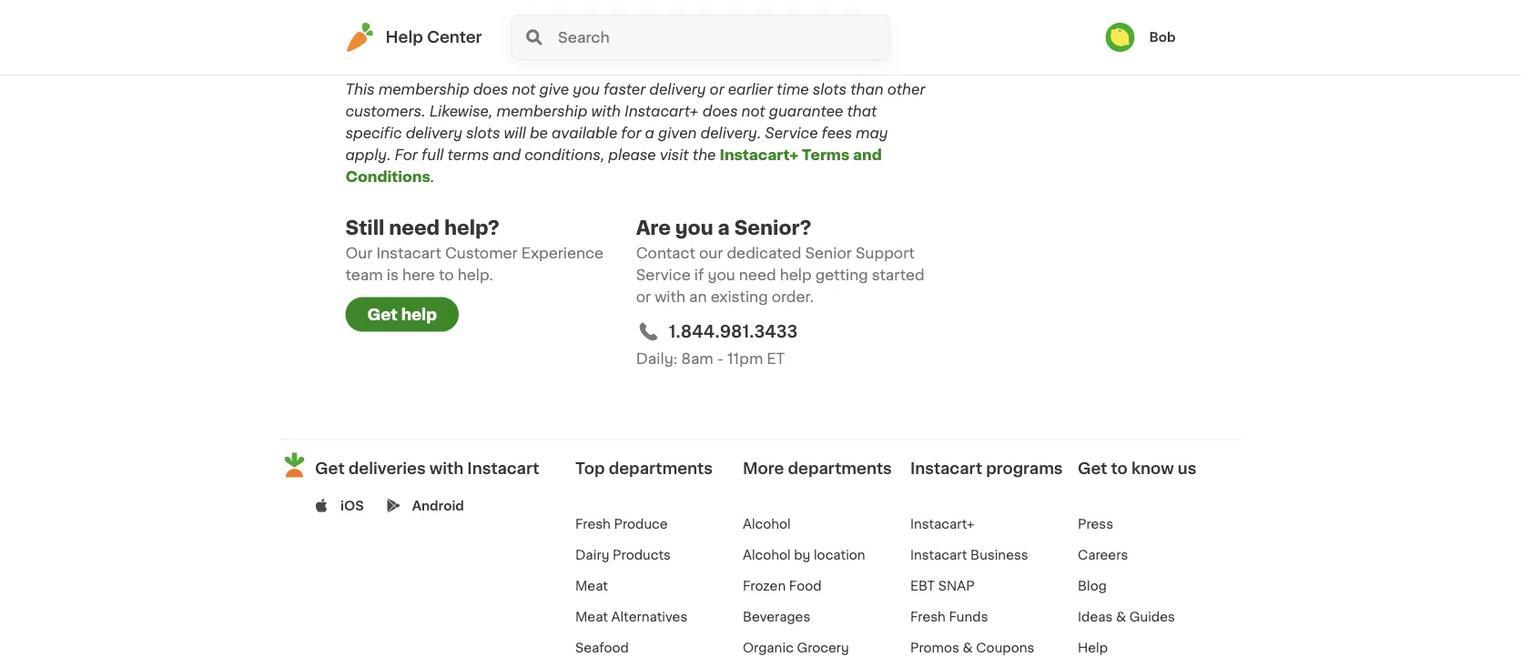 Task type: locate. For each thing, give the bounding box(es) containing it.
delivery up full
[[406, 126, 463, 141]]

1 vertical spatial a
[[718, 219, 730, 238]]

dairy products
[[576, 549, 671, 562]]

1 vertical spatial meat
[[576, 611, 608, 623]]

membership
[[379, 83, 470, 97], [497, 104, 588, 119]]

1 vertical spatial fresh
[[911, 611, 946, 623]]

departments up the produce on the left of page
[[609, 461, 713, 476]]

and
[[493, 148, 521, 163], [853, 148, 882, 163]]

alcohol for alcohol by location
[[743, 549, 791, 562]]

0 vertical spatial you
[[573, 83, 600, 97]]

with inside "are you a senior? contact our dedicated senior support service if you need help getting started or with an existing order."
[[655, 290, 686, 305]]

instacart up instacart+ link at right bottom
[[911, 461, 983, 476]]

& for ideas
[[1117, 611, 1127, 623]]

0 vertical spatial a
[[645, 126, 655, 141]]

meat down dairy
[[576, 580, 608, 593]]

get right instacart shopper app logo
[[315, 461, 345, 476]]

plan
[[551, 24, 583, 39]]

0 horizontal spatial a
[[645, 126, 655, 141]]

seafood link
[[576, 642, 629, 654]]

instacart+ terms and conditions link
[[346, 148, 882, 185]]

. down full
[[431, 170, 438, 185]]

& right ideas
[[1117, 611, 1127, 623]]

&
[[1117, 611, 1127, 623], [963, 642, 973, 654]]

0 horizontal spatial .
[[431, 170, 438, 185]]

1 horizontal spatial a
[[718, 219, 730, 238]]

seafood
[[576, 642, 629, 654]]

0 vertical spatial with
[[591, 104, 621, 119]]

2 horizontal spatial with
[[655, 290, 686, 305]]

for
[[395, 148, 418, 163]]

with down faster
[[591, 104, 621, 119]]

get inside button
[[367, 307, 398, 323]]

1 vertical spatial instacart+
[[720, 148, 799, 163]]

1 horizontal spatial &
[[1117, 611, 1127, 623]]

meat alternatives
[[576, 611, 688, 623]]

be
[[530, 126, 548, 141]]

1 horizontal spatial .
[[651, 2, 654, 17]]

2 departments from the left
[[788, 461, 892, 476]]

are
[[636, 219, 671, 238]]

0 vertical spatial not
[[512, 83, 536, 97]]

1 horizontal spatial get
[[367, 307, 398, 323]]

0 horizontal spatial slots
[[466, 126, 500, 141]]

get deliveries with instacart
[[315, 461, 540, 476]]

0 vertical spatial service
[[765, 126, 818, 141]]

0 vertical spatial meat
[[576, 580, 608, 593]]

delivery up given
[[650, 83, 706, 97]]

here
[[403, 268, 435, 283]]

guarantee
[[769, 104, 844, 119]]

0 vertical spatial choose
[[382, 24, 439, 39]]

departments
[[609, 461, 713, 476], [788, 461, 892, 476]]

to inside still need help? our instacart customer experience team is here to help.
[[439, 268, 454, 283]]

0 horizontal spatial instacart+
[[625, 104, 699, 119]]

instacart image
[[346, 23, 375, 52]]

ios
[[341, 500, 364, 512]]

business
[[971, 549, 1029, 562]]

1 vertical spatial need
[[739, 268, 777, 283]]

0 vertical spatial slots
[[813, 83, 847, 97]]

fees
[[822, 126, 852, 141]]

instacart left top
[[468, 461, 540, 476]]

0 vertical spatial help
[[780, 268, 812, 283]]

0 vertical spatial or
[[710, 83, 725, 97]]

0 vertical spatial alcohol
[[743, 518, 791, 531]]

need down dedicated
[[739, 268, 777, 283]]

1 horizontal spatial membership
[[497, 104, 588, 119]]

help inside "are you a senior? contact our dedicated senior support service if you need help getting started or with an existing order."
[[780, 268, 812, 283]]

with up android
[[430, 461, 464, 476]]

. up (annual/monthly).
[[651, 2, 654, 17]]

help
[[780, 268, 812, 283], [401, 307, 437, 323]]

promos & coupons link
[[911, 642, 1035, 654]]

get up press
[[1078, 461, 1108, 476]]

alcohol
[[743, 518, 791, 531], [743, 549, 791, 562]]

departments right more at the bottom
[[788, 461, 892, 476]]

organic
[[743, 642, 794, 654]]

2 horizontal spatial instacart+
[[911, 518, 975, 531]]

not left give
[[512, 83, 536, 97]]

1 horizontal spatial help
[[1078, 642, 1108, 654]]

help for help link
[[1078, 642, 1108, 654]]

1 horizontal spatial instacart+
[[720, 148, 799, 163]]

will
[[504, 126, 526, 141]]

products
[[613, 549, 671, 562]]

0 vertical spatial help
[[386, 30, 423, 45]]

2 vertical spatial .
[[431, 170, 438, 185]]

1 alcohol from the top
[[743, 518, 791, 531]]

2 horizontal spatial .
[[657, 46, 660, 61]]

you inside this membership does not give you faster delivery or earlier time slots than other customers. likewise, membership with instacart+ does not guarantee that specific delivery slots will be available for a given delivery. service fees may apply. for full terms and conditions, please visit the
[[573, 83, 600, 97]]

0 vertical spatial instacart+
[[625, 104, 699, 119]]

choose up select at the top of page
[[382, 24, 439, 39]]

you right give
[[573, 83, 600, 97]]

0 horizontal spatial help
[[386, 30, 423, 45]]

1 horizontal spatial service
[[765, 126, 818, 141]]

for
[[621, 126, 642, 141]]

may
[[856, 126, 889, 141]]

instacart+ for instacart+ link at right bottom
[[911, 518, 975, 531]]

8am
[[681, 352, 714, 367]]

full
[[422, 148, 444, 163]]

instacart+
[[625, 104, 699, 119], [720, 148, 799, 163], [911, 518, 975, 531]]

instacart business
[[911, 549, 1029, 562]]

top
[[576, 461, 605, 476]]

1 horizontal spatial does
[[703, 104, 738, 119]]

0 vertical spatial does
[[473, 83, 508, 97]]

alcohol for alcohol link
[[743, 518, 791, 531]]

a up the 'our'
[[718, 219, 730, 238]]

0 horizontal spatial to
[[439, 268, 454, 283]]

get for get to know us
[[1078, 461, 1108, 476]]

service down "guarantee"
[[765, 126, 818, 141]]

0 vertical spatial fresh
[[576, 518, 611, 531]]

with inside this membership does not give you faster delivery or earlier time slots than other customers. likewise, membership with instacart+ does not guarantee that specific delivery slots will be available for a given delivery. service fees may apply. for full terms and conditions, please visit the
[[591, 104, 621, 119]]

0 horizontal spatial with
[[430, 461, 464, 476]]

to right here at top
[[439, 268, 454, 283]]

a inside this membership does not give you faster delivery or earlier time slots than other customers. likewise, membership with instacart+ does not guarantee that specific delivery slots will be available for a given delivery. service fees may apply. for full terms and conditions, please visit the
[[645, 126, 655, 141]]

0 horizontal spatial and
[[493, 148, 521, 163]]

1 and from the left
[[493, 148, 521, 163]]

1 vertical spatial delivery
[[406, 126, 463, 141]]

. down (annual/monthly).
[[657, 46, 660, 61]]

ios link
[[341, 497, 364, 515]]

alcohol by location
[[743, 549, 866, 562]]

1 horizontal spatial and
[[853, 148, 882, 163]]

more departments
[[743, 461, 892, 476]]

slots up terms
[[466, 126, 500, 141]]

1 horizontal spatial or
[[710, 83, 725, 97]]

help up the order.
[[780, 268, 812, 283]]

0 horizontal spatial service
[[636, 268, 691, 283]]

0 vertical spatial &
[[1117, 611, 1127, 623]]

0 vertical spatial need
[[389, 219, 440, 238]]

and down may
[[853, 148, 882, 163]]

service down contact
[[636, 268, 691, 283]]

0 vertical spatial to
[[439, 268, 454, 283]]

with for senior?
[[655, 290, 686, 305]]

and down will
[[493, 148, 521, 163]]

alcohol up alcohol by location
[[743, 518, 791, 531]]

1 horizontal spatial departments
[[788, 461, 892, 476]]

1 vertical spatial you
[[676, 219, 714, 238]]

.
[[651, 2, 654, 17], [657, 46, 660, 61], [431, 170, 438, 185]]

press link
[[1078, 518, 1114, 531]]

android
[[412, 500, 464, 512]]

2 alcohol from the top
[[743, 549, 791, 562]]

2 vertical spatial instacart+
[[911, 518, 975, 531]]

you
[[573, 83, 600, 97], [676, 219, 714, 238], [708, 268, 736, 283]]

1 horizontal spatial delivery
[[650, 83, 706, 97]]

still
[[346, 219, 385, 238]]

help inside help center link
[[386, 30, 423, 45]]

instacart+ down delivery.
[[720, 148, 799, 163]]

0 horizontal spatial does
[[473, 83, 508, 97]]

0 horizontal spatial or
[[636, 290, 651, 305]]

help down ideas
[[1078, 642, 1108, 654]]

1 vertical spatial alcohol
[[743, 549, 791, 562]]

1 horizontal spatial help
[[780, 268, 812, 283]]

fresh for fresh funds
[[911, 611, 946, 623]]

you up the 'our'
[[676, 219, 714, 238]]

does up likewise,
[[473, 83, 508, 97]]

a
[[645, 126, 655, 141], [718, 219, 730, 238]]

0 horizontal spatial fresh
[[576, 518, 611, 531]]

terms
[[448, 148, 489, 163]]

fresh down ebt
[[911, 611, 946, 623]]

team
[[346, 268, 383, 283]]

& down funds
[[963, 642, 973, 654]]

need up here at top
[[389, 219, 440, 238]]

1 horizontal spatial slots
[[813, 83, 847, 97]]

deliveries
[[349, 461, 426, 476]]

not down the earlier
[[742, 104, 766, 119]]

press
[[1078, 518, 1114, 531]]

instacart up here at top
[[376, 247, 442, 261]]

programs
[[987, 461, 1063, 476]]

instacart+ up given
[[625, 104, 699, 119]]

need inside still need help? our instacart customer experience team is here to help.
[[389, 219, 440, 238]]

get down is
[[367, 307, 398, 323]]

1 horizontal spatial not
[[742, 104, 766, 119]]

1 horizontal spatial fresh
[[911, 611, 946, 623]]

choose down the center
[[433, 46, 492, 61]]

help down here at top
[[401, 307, 437, 323]]

0 horizontal spatial need
[[389, 219, 440, 238]]

1 horizontal spatial need
[[739, 268, 777, 283]]

or down contact
[[636, 290, 651, 305]]

1 horizontal spatial to
[[1112, 461, 1128, 476]]

slots up "guarantee"
[[813, 83, 847, 97]]

a right 'for'
[[645, 126, 655, 141]]

1 vertical spatial &
[[963, 642, 973, 654]]

membership up be
[[497, 104, 588, 119]]

does up delivery.
[[703, 104, 738, 119]]

alcohol by location link
[[743, 549, 866, 562]]

1 vertical spatial help
[[1078, 642, 1108, 654]]

or inside "are you a senior? contact our dedicated senior support service if you need help getting started or with an existing order."
[[636, 290, 651, 305]]

meat down meat link
[[576, 611, 608, 623]]

our
[[699, 247, 723, 261]]

& for promos
[[963, 642, 973, 654]]

help up select at the top of page
[[386, 30, 423, 45]]

bob
[[1150, 31, 1176, 44]]

2 meat from the top
[[576, 611, 608, 623]]

membership down select at the top of page
[[379, 83, 470, 97]]

departments for more departments
[[788, 461, 892, 476]]

help link
[[1078, 642, 1108, 654]]

0 horizontal spatial get
[[315, 461, 345, 476]]

1 vertical spatial membership
[[497, 104, 588, 119]]

location
[[814, 549, 866, 562]]

need inside "are you a senior? contact our dedicated senior support service if you need help getting started or with an existing order."
[[739, 268, 777, 283]]

alcohol down alcohol link
[[743, 549, 791, 562]]

0 horizontal spatial help
[[401, 307, 437, 323]]

know
[[1132, 461, 1175, 476]]

0 horizontal spatial delivery
[[406, 126, 463, 141]]

2 and from the left
[[853, 148, 882, 163]]

1 vertical spatial to
[[1112, 461, 1128, 476]]

0 horizontal spatial membership
[[379, 83, 470, 97]]

getting
[[816, 268, 869, 283]]

not
[[512, 83, 536, 97], [742, 104, 766, 119]]

instacart+ for instacart+ terms and conditions
[[720, 148, 799, 163]]

2 horizontal spatial get
[[1078, 461, 1108, 476]]

beverages link
[[743, 611, 811, 623]]

1 vertical spatial or
[[636, 290, 651, 305]]

by
[[794, 549, 811, 562]]

fresh up dairy
[[576, 518, 611, 531]]

bob link
[[1106, 23, 1176, 52]]

given
[[658, 126, 697, 141]]

service
[[765, 126, 818, 141], [636, 268, 691, 283]]

1 meat from the top
[[576, 580, 608, 593]]

promos
[[911, 642, 960, 654]]

help
[[386, 30, 423, 45], [1078, 642, 1108, 654]]

0 horizontal spatial &
[[963, 642, 973, 654]]

1 vertical spatial help
[[401, 307, 437, 323]]

or left the earlier
[[710, 83, 725, 97]]

to left know
[[1112, 461, 1128, 476]]

with for not
[[591, 104, 621, 119]]

1 vertical spatial service
[[636, 268, 691, 283]]

ios app store logo image
[[315, 499, 329, 513]]

your
[[443, 24, 476, 39]]

1 vertical spatial choose
[[433, 46, 492, 61]]

you right if
[[708, 268, 736, 283]]

customers.
[[346, 104, 426, 119]]

android play store logo image
[[387, 499, 401, 513]]

get to know us
[[1078, 461, 1197, 476]]

1 vertical spatial with
[[655, 290, 686, 305]]

is
[[387, 268, 399, 283]]

1 departments from the left
[[609, 461, 713, 476]]

instacart+ up instacart business link on the right bottom of the page
[[911, 518, 975, 531]]

1 horizontal spatial with
[[591, 104, 621, 119]]

get help button
[[346, 298, 459, 332]]

with left an
[[655, 290, 686, 305]]

instacart+ inside instacart+ terms and conditions
[[720, 148, 799, 163]]

0 horizontal spatial departments
[[609, 461, 713, 476]]

0 vertical spatial membership
[[379, 83, 470, 97]]

1 vertical spatial does
[[703, 104, 738, 119]]

1.844.981.3433 link
[[669, 320, 798, 344]]

0 vertical spatial delivery
[[650, 83, 706, 97]]

-
[[717, 352, 724, 367]]

contact
[[636, 247, 696, 261]]



Task type: vqa. For each thing, say whether or not it's contained in the screenshot.
Instacart.
no



Task type: describe. For each thing, give the bounding box(es) containing it.
an
[[690, 290, 707, 305]]

0 horizontal spatial not
[[512, 83, 536, 97]]

user avatar image
[[1106, 23, 1135, 52]]

help inside get help button
[[401, 307, 437, 323]]

help for help center
[[386, 30, 423, 45]]

instacart+ inside this membership does not give you faster delivery or earlier time slots than other customers. likewise, membership with instacart+ does not guarantee that specific delivery slots will be available for a given delivery. service fees may apply. for full terms and conditions, please visit the
[[625, 104, 699, 119]]

preferred
[[479, 24, 548, 39]]

careers
[[1078, 549, 1129, 562]]

alcohol link
[[743, 518, 791, 531]]

snap
[[939, 580, 975, 593]]

ideas & guides link
[[1078, 611, 1176, 623]]

daily: 8am - 11pm et
[[636, 352, 786, 367]]

time
[[777, 83, 809, 97]]

meat alternatives link
[[576, 611, 688, 623]]

the
[[693, 148, 716, 163]]

if
[[695, 268, 704, 283]]

get for get deliveries with instacart
[[315, 461, 345, 476]]

instacart+ membership
[[471, 2, 651, 17]]

fresh produce link
[[576, 518, 668, 531]]

apply.
[[346, 148, 391, 163]]

frozen
[[743, 580, 786, 593]]

annual/monthly
[[495, 46, 619, 61]]

existing
[[711, 290, 768, 305]]

that
[[847, 104, 878, 119]]

fresh for fresh produce
[[576, 518, 611, 531]]

instacart+ terms and conditions
[[346, 148, 882, 185]]

conditions
[[346, 170, 431, 185]]

departments for top departments
[[609, 461, 713, 476]]

available
[[552, 126, 618, 141]]

help?
[[444, 219, 500, 238]]

this membership does not give you faster delivery or earlier time slots than other customers. likewise, membership with instacart+ does not guarantee that specific delivery slots will be available for a given delivery. service fees may apply. for full terms and conditions, please visit the
[[346, 83, 926, 163]]

and inside this membership does not give you faster delivery or earlier time slots than other customers. likewise, membership with instacart+ does not guarantee that specific delivery slots will be available for a given delivery. service fees may apply. for full terms and conditions, please visit the
[[493, 148, 521, 163]]

still need help? our instacart customer experience team is here to help.
[[346, 219, 604, 283]]

android link
[[412, 497, 464, 515]]

service inside "are you a senior? contact our dedicated senior support service if you need help getting started or with an existing order."
[[636, 268, 691, 283]]

daily:
[[636, 352, 678, 367]]

produce
[[614, 518, 668, 531]]

more
[[743, 461, 785, 476]]

frozen food
[[743, 580, 822, 593]]

help.
[[458, 268, 493, 283]]

faster
[[604, 83, 646, 97]]

get for get help
[[367, 307, 398, 323]]

senior
[[806, 247, 852, 261]]

dedicated
[[727, 247, 802, 261]]

blog link
[[1078, 580, 1107, 593]]

your
[[433, 2, 468, 17]]

visit
[[660, 148, 689, 163]]

instacart business link
[[911, 549, 1029, 562]]

delivery.
[[701, 126, 762, 141]]

give
[[540, 83, 569, 97]]

and inside instacart+ terms and conditions
[[853, 148, 882, 163]]

please
[[609, 148, 656, 163]]

meat for meat alternatives
[[576, 611, 608, 623]]

instacart inside still need help? our instacart customer experience team is here to help.
[[376, 247, 442, 261]]

fresh funds
[[911, 611, 989, 623]]

service inside this membership does not give you faster delivery or earlier time slots than other customers. likewise, membership with instacart+ does not guarantee that specific delivery slots will be available for a given delivery. service fees may apply. for full terms and conditions, please visit the
[[765, 126, 818, 141]]

your instacart+ membership . choose your preferred plan (annual/monthly). select choose annual/monthly plan .
[[382, 2, 715, 61]]

a inside "are you a senior? contact our dedicated senior support service if you need help getting started or with an existing order."
[[718, 219, 730, 238]]

Search search field
[[557, 15, 889, 59]]

blog
[[1078, 580, 1107, 593]]

beverages
[[743, 611, 811, 623]]

2 vertical spatial with
[[430, 461, 464, 476]]

support
[[856, 247, 915, 261]]

food
[[789, 580, 822, 593]]

senior?
[[735, 219, 812, 238]]

dairy
[[576, 549, 610, 562]]

experience
[[522, 247, 604, 261]]

than
[[851, 83, 884, 97]]

started
[[872, 268, 925, 283]]

ebt snap
[[911, 580, 975, 593]]

0 vertical spatial .
[[651, 2, 654, 17]]

help center link
[[346, 23, 482, 52]]

customer
[[445, 247, 518, 261]]

1.844.981.3433
[[669, 324, 798, 340]]

1 vertical spatial not
[[742, 104, 766, 119]]

us
[[1178, 461, 1197, 476]]

instacart+ link
[[911, 518, 975, 531]]

organic grocery link
[[743, 642, 850, 654]]

funds
[[949, 611, 989, 623]]

(annual/monthly).
[[586, 24, 715, 39]]

meat for meat link
[[576, 580, 608, 593]]

instacart down instacart+ link at right bottom
[[911, 549, 968, 562]]

likewise,
[[430, 104, 493, 119]]

instacart shopper app logo image
[[280, 451, 310, 481]]

organic grocery
[[743, 642, 850, 654]]

1 vertical spatial slots
[[466, 126, 500, 141]]

2 vertical spatial you
[[708, 268, 736, 283]]

specific
[[346, 126, 402, 141]]

1 vertical spatial .
[[657, 46, 660, 61]]

get help
[[367, 307, 437, 323]]

this
[[346, 83, 375, 97]]

order.
[[772, 290, 814, 305]]

fresh produce
[[576, 518, 668, 531]]

terms
[[802, 148, 850, 163]]

fresh funds link
[[911, 611, 989, 623]]

or inside this membership does not give you faster delivery or earlier time slots than other customers. likewise, membership with instacart+ does not guarantee that specific delivery slots will be available for a given delivery. service fees may apply. for full terms and conditions, please visit the
[[710, 83, 725, 97]]

help center
[[386, 30, 482, 45]]

et
[[767, 352, 786, 367]]



